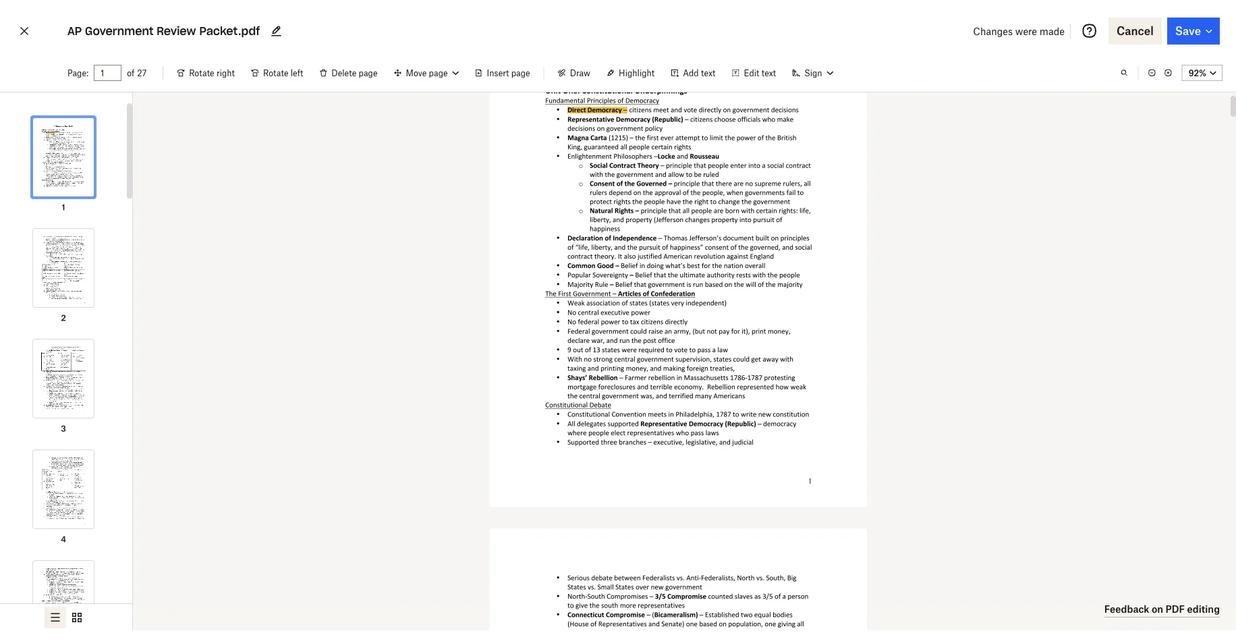 Task type: describe. For each thing, give the bounding box(es) containing it.
highlight button
[[599, 62, 663, 84]]

government
[[85, 24, 154, 38]]

insert
[[487, 68, 509, 78]]

changes
[[974, 25, 1013, 37]]

on
[[1152, 604, 1164, 615]]

text for add text
[[701, 68, 716, 78]]

4
[[61, 534, 66, 544]]

page for delete page
[[359, 68, 378, 78]]

highlight
[[619, 68, 655, 78]]

editing
[[1188, 604, 1221, 615]]

rotate right button
[[169, 62, 243, 84]]

delete page button
[[311, 62, 386, 84]]

1
[[62, 202, 65, 212]]

page 4. selectable thumbnail preview element
[[20, 435, 107, 546]]

of
[[127, 68, 135, 78]]

move page button
[[386, 62, 467, 84]]

Button to change sidebar grid view to list view radio
[[45, 607, 66, 629]]

changes were made
[[974, 25, 1065, 37]]

cancel button
[[1109, 18, 1162, 45]]

add text button
[[663, 62, 724, 84]]

rotate left button
[[243, 62, 311, 84]]

draw button
[[550, 62, 599, 84]]

insert page
[[487, 68, 530, 78]]

add text
[[683, 68, 716, 78]]

ap government review packet.pdf
[[68, 24, 260, 38]]

pdf
[[1166, 604, 1186, 615]]

add
[[683, 68, 699, 78]]

92% button
[[1183, 65, 1223, 81]]

made
[[1040, 25, 1065, 37]]

ap
[[68, 24, 82, 38]]

review
[[157, 24, 196, 38]]

of 27
[[127, 68, 147, 78]]

delete page
[[332, 68, 378, 78]]

sign
[[805, 68, 823, 78]]

rotate for rotate left
[[263, 68, 289, 78]]

page 2. selectable thumbnail preview element
[[20, 214, 107, 325]]

rotate right
[[189, 68, 235, 78]]

save
[[1176, 24, 1202, 37]]



Task type: vqa. For each thing, say whether or not it's contained in the screenshot.
security tab
no



Task type: locate. For each thing, give the bounding box(es) containing it.
1 text from the left
[[701, 68, 716, 78]]

page:
[[68, 68, 89, 78]]

text right add
[[701, 68, 716, 78]]

page for move page
[[429, 68, 448, 78]]

page inside button
[[511, 68, 530, 78]]

1 rotate from the left
[[189, 68, 214, 78]]

27
[[137, 68, 147, 78]]

text inside edit text button
[[762, 68, 776, 78]]

option group
[[0, 604, 132, 631]]

rotate inside rotate right button
[[189, 68, 214, 78]]

feedback
[[1105, 604, 1150, 615]]

0 horizontal spatial rotate
[[189, 68, 214, 78]]

2 page from the left
[[429, 68, 448, 78]]

were
[[1016, 25, 1038, 37]]

3
[[61, 424, 66, 434]]

cancel image
[[16, 20, 32, 42]]

92%
[[1189, 68, 1207, 78]]

page for insert page
[[511, 68, 530, 78]]

save button
[[1168, 18, 1221, 45]]

3 page from the left
[[511, 68, 530, 78]]

2
[[61, 313, 66, 323]]

text inside the add text button
[[701, 68, 716, 78]]

delete
[[332, 68, 357, 78]]

insert page button
[[467, 62, 538, 84]]

1 horizontal spatial page
[[429, 68, 448, 78]]

Button to change sidebar list view to grid view radio
[[66, 607, 88, 629]]

move
[[406, 68, 427, 78]]

page 3. selectable thumbnail preview element
[[20, 325, 107, 435]]

2 rotate from the left
[[263, 68, 289, 78]]

feedback on pdf editing
[[1105, 604, 1221, 615]]

page 1. selected thumbnail preview element
[[20, 103, 107, 214]]

None number field
[[101, 68, 115, 78]]

page inside popup button
[[429, 68, 448, 78]]

cancel
[[1117, 24, 1154, 37]]

left
[[291, 68, 303, 78]]

packet.pdf
[[199, 24, 260, 38]]

2 horizontal spatial page
[[511, 68, 530, 78]]

rotate for rotate right
[[189, 68, 214, 78]]

text for edit text
[[762, 68, 776, 78]]

1 page from the left
[[359, 68, 378, 78]]

2 text from the left
[[762, 68, 776, 78]]

1 horizontal spatial rotate
[[263, 68, 289, 78]]

rotate left left
[[263, 68, 289, 78]]

draw
[[570, 68, 591, 78]]

sign button
[[785, 62, 842, 84]]

move page
[[406, 68, 448, 78]]

edit text button
[[724, 62, 785, 84]]

rotate
[[189, 68, 214, 78], [263, 68, 289, 78]]

page right "delete"
[[359, 68, 378, 78]]

1 horizontal spatial text
[[762, 68, 776, 78]]

feedback on pdf editing button
[[1105, 602, 1221, 618]]

0 horizontal spatial page
[[359, 68, 378, 78]]

page
[[359, 68, 378, 78], [429, 68, 448, 78], [511, 68, 530, 78]]

rotate inside rotate left button
[[263, 68, 289, 78]]

rotate left
[[263, 68, 303, 78]]

text right edit
[[762, 68, 776, 78]]

rotate left right
[[189, 68, 214, 78]]

edit text
[[744, 68, 776, 78]]

0 horizontal spatial text
[[701, 68, 716, 78]]

page inside button
[[359, 68, 378, 78]]

right
[[217, 68, 235, 78]]

page right move
[[429, 68, 448, 78]]

edit
[[744, 68, 760, 78]]

page right the insert on the top of the page
[[511, 68, 530, 78]]

text
[[701, 68, 716, 78], [762, 68, 776, 78]]



